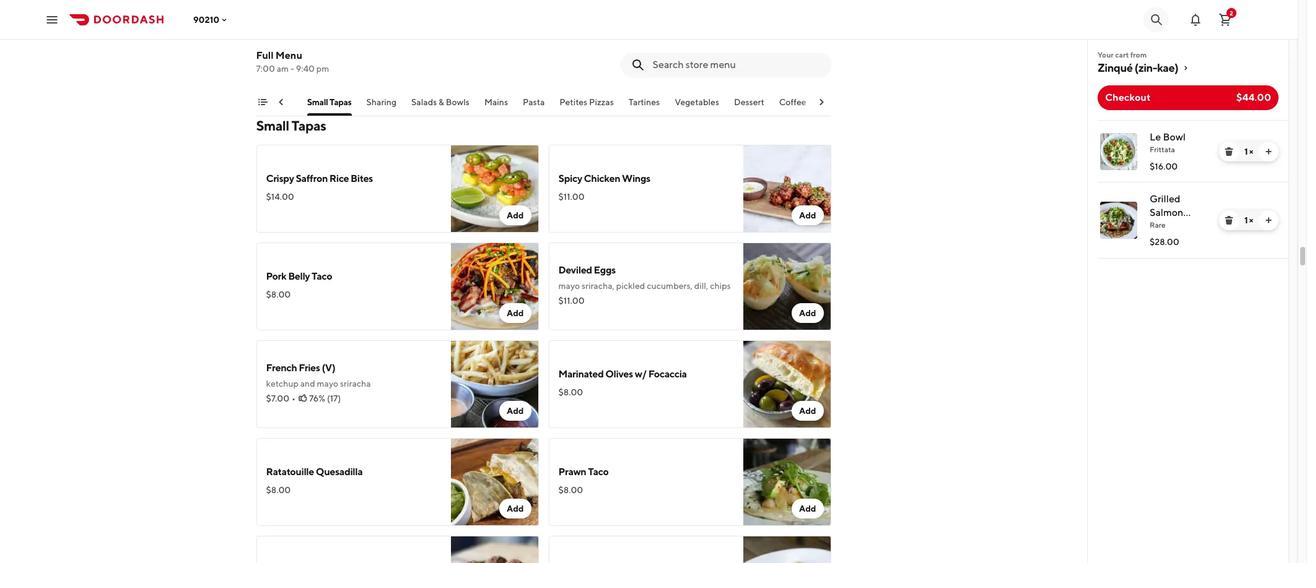 Task type: vqa. For each thing, say whether or not it's contained in the screenshot.


Task type: describe. For each thing, give the bounding box(es) containing it.
1 vertical spatial small
[[256, 118, 289, 134]]

&
[[439, 97, 444, 107]]

0 horizontal spatial tapas
[[292, 118, 326, 134]]

ratatouille quesadilla
[[266, 467, 363, 478]]

add one to cart image for le bowl
[[1264, 147, 1274, 157]]

le
[[1150, 131, 1162, 143]]

pickled
[[616, 281, 645, 291]]

saffron
[[296, 173, 328, 185]]

add for spicy chicken wings
[[799, 211, 817, 221]]

scroll menu navigation left image
[[276, 97, 286, 107]]

w/
[[635, 369, 647, 381]]

kae)
[[1158, 61, 1179, 74]]

beverage button
[[822, 96, 859, 116]]

add for pork belly taco
[[507, 309, 524, 319]]

coffee button
[[779, 96, 807, 116]]

•
[[292, 394, 296, 404]]

vegetables
[[675, 97, 720, 107]]

add for ratatouille quesadilla
[[507, 504, 524, 514]]

$14.00
[[266, 192, 294, 202]]

prawn
[[559, 467, 587, 478]]

menu
[[276, 50, 302, 61]]

le bowl frittata
[[1150, 131, 1186, 154]]

prawn taco image
[[743, 439, 831, 527]]

deviled eggs mayo sriracha, pickled cucumbers, dill, chips $11.00
[[559, 265, 731, 306]]

mains
[[485, 97, 508, 107]]

checkout
[[1106, 92, 1151, 103]]

7:00
[[256, 64, 275, 74]]

deviled eggs image
[[743, 243, 831, 331]]

petites pizzas
[[560, 97, 614, 107]]

french fries (v) image
[[451, 341, 539, 429]]

french fries (v) ketchup and mayo sriracha
[[266, 363, 371, 389]]

1 for grilled salmon plate (gf)
[[1245, 216, 1248, 226]]

pork
[[266, 271, 287, 283]]

(17)
[[327, 394, 341, 404]]

0 vertical spatial small tapas
[[307, 97, 352, 107]]

notification bell image
[[1189, 12, 1204, 27]]

dessert for second dessert button
[[734, 97, 765, 107]]

cart
[[1116, 50, 1129, 59]]

1 × for le bowl
[[1245, 147, 1254, 157]]

dessert for first dessert button from the left
[[262, 97, 292, 107]]

pork belly taco
[[266, 271, 332, 283]]

marcona almonds image
[[743, 537, 831, 564]]

frittata
[[1150, 145, 1176, 154]]

1 dessert button from the left
[[262, 96, 292, 116]]

crispy saffron rice bites
[[266, 173, 373, 185]]

olives
[[606, 369, 633, 381]]

$8.00 for marinated olives w/ focaccia
[[559, 388, 583, 398]]

belly
[[288, 271, 310, 283]]

grilled salmon plate (gf) image
[[1101, 202, 1138, 239]]

marinated olives w/ focaccia
[[559, 369, 687, 381]]

prawn taco
[[559, 467, 609, 478]]

$16.00
[[1150, 162, 1178, 172]]

$7.00 •
[[266, 394, 296, 404]]

full
[[256, 50, 274, 61]]

add button for pork belly taco
[[499, 304, 531, 324]]

9:40
[[296, 64, 315, 74]]

2 button
[[1213, 7, 1238, 32]]

add for marinated olives w/ focaccia
[[799, 407, 817, 416]]

ratatouille
[[266, 467, 314, 478]]

petites pizzas button
[[560, 96, 614, 116]]

add for crispy saffron rice bites
[[507, 211, 524, 221]]

focaccia
[[649, 369, 687, 381]]

2 dessert button from the left
[[734, 96, 765, 116]]

0 vertical spatial taco
[[312, 271, 332, 283]]

full menu 7:00 am - 9:40 pm
[[256, 50, 329, 74]]

salads & bowls
[[412, 97, 470, 107]]

spicy chicken wings
[[559, 173, 651, 185]]

1 × for grilled salmon plate (gf)
[[1245, 216, 1254, 226]]

petites
[[560, 97, 588, 107]]

sriracha
[[340, 379, 371, 389]]

salads
[[412, 97, 437, 107]]

90210
[[193, 15, 220, 24]]

(zin-
[[1135, 61, 1158, 74]]

fresh fruit salad image
[[451, 0, 539, 82]]

tartines
[[629, 97, 660, 107]]

$8.00 for ratatouille quesadilla
[[266, 486, 291, 496]]

$8.00 inside berries and pineapple $8.00
[[266, 47, 291, 57]]

pizzas
[[589, 97, 614, 107]]

rare
[[1150, 221, 1166, 230]]

(gf)
[[1176, 221, 1197, 232]]

sharing
[[367, 97, 397, 107]]

show menu categories image
[[258, 97, 267, 107]]

90210 button
[[193, 15, 229, 24]]

$44.00
[[1237, 92, 1272, 103]]

spicy chicken wings image
[[743, 145, 831, 233]]

ketchup
[[266, 379, 299, 389]]

grilled
[[1150, 193, 1181, 205]]

wings
[[622, 173, 651, 185]]

76% (17)
[[309, 394, 341, 404]]

-
[[291, 64, 294, 74]]

mayo inside deviled eggs mayo sriracha, pickled cucumbers, dill, chips $11.00
[[559, 281, 580, 291]]

remove item from cart image
[[1225, 147, 1235, 157]]



Task type: locate. For each thing, give the bounding box(es) containing it.
1 × right remove item from cart image
[[1245, 216, 1254, 226]]

list containing le bowl
[[1088, 120, 1289, 259]]

mayo inside "french fries (v) ketchup and mayo sriracha"
[[317, 379, 339, 389]]

your cart from
[[1098, 50, 1147, 59]]

salmon
[[1150, 207, 1184, 219]]

grilled salmon plate (gf)
[[1150, 193, 1197, 232]]

1 dessert from the left
[[262, 97, 292, 107]]

0 vertical spatial small
[[307, 97, 328, 107]]

0 horizontal spatial taco
[[312, 271, 332, 283]]

coffee
[[779, 97, 807, 107]]

$28.00
[[1150, 237, 1180, 247]]

2 × from the top
[[1250, 216, 1254, 226]]

1 right remove item from cart image
[[1245, 216, 1248, 226]]

Item Search search field
[[653, 58, 821, 72]]

french
[[266, 363, 297, 374]]

dessert button down item search search field
[[734, 96, 765, 116]]

plate
[[1150, 221, 1174, 232]]

berries and pineapple $8.00
[[266, 32, 352, 57]]

taco right belly
[[312, 271, 332, 283]]

0 vertical spatial 1
[[1245, 147, 1248, 157]]

dill,
[[695, 281, 709, 291]]

deviled
[[559, 265, 592, 276]]

add button for marinated olives w/ focaccia
[[792, 402, 824, 421]]

$11.00
[[559, 192, 585, 202], [559, 296, 585, 306]]

add for prawn taco
[[799, 504, 817, 514]]

open menu image
[[45, 12, 59, 27]]

zinqué
[[1098, 61, 1133, 74]]

0 horizontal spatial mayo
[[317, 379, 339, 389]]

1 vertical spatial add one to cart image
[[1264, 216, 1274, 226]]

× right remove item from cart image
[[1250, 216, 1254, 226]]

1 for le bowl
[[1245, 147, 1248, 157]]

and
[[296, 32, 310, 42], [300, 379, 315, 389]]

fries
[[299, 363, 320, 374]]

0 vertical spatial and
[[296, 32, 310, 42]]

mayo
[[559, 281, 580, 291], [317, 379, 339, 389]]

sharing button
[[367, 96, 397, 116]]

bites
[[351, 173, 373, 185]]

mayo up 76% (17)
[[317, 379, 339, 389]]

berries
[[266, 32, 294, 42]]

$11.00 inside deviled eggs mayo sriracha, pickled cucumbers, dill, chips $11.00
[[559, 296, 585, 306]]

merguez meatballs image
[[451, 537, 539, 564]]

chips
[[710, 281, 731, 291]]

$8.00 down ratatouille
[[266, 486, 291, 496]]

small down pm
[[307, 97, 328, 107]]

1 add one to cart image from the top
[[1264, 147, 1274, 157]]

and inside "french fries (v) ketchup and mayo sriracha"
[[300, 379, 315, 389]]

add one to cart image for grilled salmon plate (gf)
[[1264, 216, 1274, 226]]

mains button
[[485, 96, 508, 116]]

dessert button
[[262, 96, 292, 116], [734, 96, 765, 116]]

add button for spicy chicken wings
[[792, 206, 824, 226]]

1 vertical spatial small tapas
[[256, 118, 326, 134]]

2 1 × from the top
[[1245, 216, 1254, 226]]

0 vertical spatial mayo
[[559, 281, 580, 291]]

1 vertical spatial ×
[[1250, 216, 1254, 226]]

2 add one to cart image from the top
[[1264, 216, 1274, 226]]

1 horizontal spatial dessert
[[734, 97, 765, 107]]

and down fries
[[300, 379, 315, 389]]

$8.00 for prawn taco
[[559, 486, 583, 496]]

add button for ratatouille quesadilla
[[499, 500, 531, 519]]

and up menu
[[296, 32, 310, 42]]

tapas up the saffron on the top left of the page
[[292, 118, 326, 134]]

your
[[1098, 50, 1114, 59]]

bowls
[[446, 97, 470, 107]]

marinated
[[559, 369, 604, 381]]

1 right remove item from cart icon
[[1245, 147, 1248, 157]]

$8.00 down berries
[[266, 47, 291, 57]]

zinqué (zin-kae)
[[1098, 61, 1179, 74]]

× right remove item from cart icon
[[1250, 147, 1254, 157]]

2
[[1230, 9, 1234, 16]]

add one to cart image right remove item from cart icon
[[1264, 147, 1274, 157]]

1 horizontal spatial tapas
[[330, 97, 352, 107]]

0 vertical spatial add one to cart image
[[1264, 147, 1274, 157]]

$11.00 down sriracha,
[[559, 296, 585, 306]]

crispy
[[266, 173, 294, 185]]

add button for prawn taco
[[792, 500, 824, 519]]

crispy saffron rice bites image
[[451, 145, 539, 233]]

small tapas down the scroll menu navigation left icon on the left top
[[256, 118, 326, 134]]

pineapple
[[312, 32, 352, 42]]

1 1 × from the top
[[1245, 147, 1254, 157]]

1 vertical spatial taco
[[588, 467, 609, 478]]

0 vertical spatial ×
[[1250, 147, 1254, 157]]

am
[[277, 64, 289, 74]]

small tapas
[[307, 97, 352, 107], [256, 118, 326, 134]]

× for le bowl
[[1250, 147, 1254, 157]]

1 × right remove item from cart icon
[[1245, 147, 1254, 157]]

beverage
[[822, 97, 859, 107]]

list
[[1088, 120, 1289, 259]]

pasta
[[523, 97, 545, 107]]

dessert button down am
[[262, 96, 292, 116]]

le bowl image
[[1101, 133, 1138, 170]]

sriracha,
[[582, 281, 615, 291]]

add
[[507, 211, 524, 221], [799, 211, 817, 221], [507, 309, 524, 319], [799, 309, 817, 319], [507, 407, 524, 416], [799, 407, 817, 416], [507, 504, 524, 514], [799, 504, 817, 514]]

1 ×
[[1245, 147, 1254, 157], [1245, 216, 1254, 226]]

2 items, open order cart image
[[1218, 12, 1233, 27]]

and inside berries and pineapple $8.00
[[296, 32, 310, 42]]

add button
[[499, 206, 531, 226], [792, 206, 824, 226], [499, 304, 531, 324], [792, 304, 824, 324], [499, 402, 531, 421], [792, 402, 824, 421], [499, 500, 531, 519], [792, 500, 824, 519]]

1 vertical spatial and
[[300, 379, 315, 389]]

add button for crispy saffron rice bites
[[499, 206, 531, 226]]

1 vertical spatial 1
[[1245, 216, 1248, 226]]

×
[[1250, 147, 1254, 157], [1250, 216, 1254, 226]]

$11.00 down "spicy"
[[559, 192, 585, 202]]

small down the scroll menu navigation left icon on the left top
[[256, 118, 289, 134]]

remove item from cart image
[[1225, 216, 1235, 226]]

0 horizontal spatial small
[[256, 118, 289, 134]]

× for grilled salmon plate (gf)
[[1250, 216, 1254, 226]]

pork belly taco image
[[451, 243, 539, 331]]

small tapas down pm
[[307, 97, 352, 107]]

cucumbers,
[[647, 281, 693, 291]]

spicy
[[559, 173, 582, 185]]

add one to cart image right remove item from cart image
[[1264, 216, 1274, 226]]

rice
[[330, 173, 349, 185]]

2 $11.00 from the top
[[559, 296, 585, 306]]

1
[[1245, 147, 1248, 157], [1245, 216, 1248, 226]]

salads & bowls button
[[412, 96, 470, 116]]

$7.00
[[266, 394, 289, 404]]

ratatouille quesadilla image
[[451, 439, 539, 527]]

1 1 from the top
[[1245, 147, 1248, 157]]

1 horizontal spatial dessert button
[[734, 96, 765, 116]]

marinated olives w/ focaccia image
[[743, 341, 831, 429]]

taco right the prawn
[[588, 467, 609, 478]]

1 vertical spatial $11.00
[[559, 296, 585, 306]]

quesadilla
[[316, 467, 363, 478]]

$8.00 down marinated
[[559, 388, 583, 398]]

add one to cart image
[[1264, 147, 1274, 157], [1264, 216, 1274, 226]]

1 vertical spatial 1 ×
[[1245, 216, 1254, 226]]

0 vertical spatial tapas
[[330, 97, 352, 107]]

from
[[1131, 50, 1147, 59]]

$8.00 for pork belly taco
[[266, 290, 291, 300]]

0 vertical spatial $11.00
[[559, 192, 585, 202]]

1 $11.00 from the top
[[559, 192, 585, 202]]

tartines button
[[629, 96, 660, 116]]

eggs
[[594, 265, 616, 276]]

dessert
[[262, 97, 292, 107], [734, 97, 765, 107]]

$8.00
[[266, 47, 291, 57], [266, 290, 291, 300], [559, 388, 583, 398], [266, 486, 291, 496], [559, 486, 583, 496]]

dessert down item search search field
[[734, 97, 765, 107]]

tapas left sharing
[[330, 97, 352, 107]]

dessert down am
[[262, 97, 292, 107]]

1 horizontal spatial small
[[307, 97, 328, 107]]

vegetables button
[[675, 96, 720, 116]]

1 vertical spatial tapas
[[292, 118, 326, 134]]

(v)
[[322, 363, 335, 374]]

0 horizontal spatial dessert button
[[262, 96, 292, 116]]

1 vertical spatial mayo
[[317, 379, 339, 389]]

$8.00 down pork
[[266, 290, 291, 300]]

1 horizontal spatial mayo
[[559, 281, 580, 291]]

76%
[[309, 394, 325, 404]]

1 × from the top
[[1250, 147, 1254, 157]]

0 vertical spatial 1 ×
[[1245, 147, 1254, 157]]

scroll menu navigation right image
[[817, 97, 826, 107]]

mayo down deviled
[[559, 281, 580, 291]]

bowl
[[1164, 131, 1186, 143]]

2 dessert from the left
[[734, 97, 765, 107]]

2 1 from the top
[[1245, 216, 1248, 226]]

chicken
[[584, 173, 621, 185]]

$8.00 down the prawn
[[559, 486, 583, 496]]

zinqué (zin-kae) link
[[1098, 61, 1279, 76]]

0 horizontal spatial dessert
[[262, 97, 292, 107]]

1 horizontal spatial taco
[[588, 467, 609, 478]]

pasta button
[[523, 96, 545, 116]]

pm
[[317, 64, 329, 74]]



